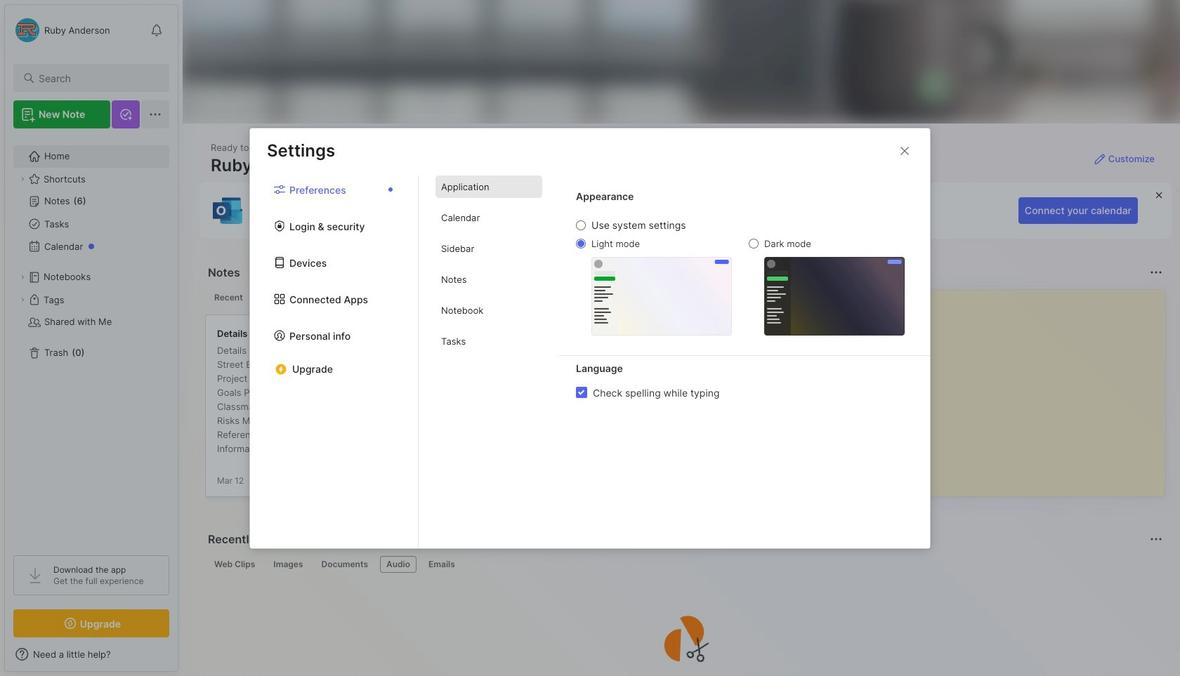 Task type: locate. For each thing, give the bounding box(es) containing it.
expand notebooks image
[[18, 273, 27, 282]]

None search field
[[39, 70, 157, 86]]

close image
[[896, 142, 913, 159]]

None checkbox
[[576, 387, 587, 398]]

option group
[[576, 219, 905, 335]]

tree inside main element
[[5, 137, 178, 543]]

tree
[[5, 137, 178, 543]]

tab list
[[250, 176, 419, 548], [419, 176, 559, 548], [208, 289, 835, 306], [208, 556, 1161, 573]]

tab
[[436, 176, 542, 198], [436, 207, 542, 229], [436, 237, 542, 260], [436, 268, 542, 291], [208, 289, 249, 306], [255, 289, 312, 306], [436, 299, 542, 322], [436, 330, 542, 353], [208, 556, 262, 573], [267, 556, 309, 573], [315, 556, 374, 573], [380, 556, 417, 573], [422, 556, 461, 573]]

None radio
[[576, 221, 586, 230]]

row group
[[205, 315, 1090, 506]]

None radio
[[576, 239, 586, 249], [749, 239, 759, 249], [576, 239, 586, 249], [749, 239, 759, 249]]

none search field inside main element
[[39, 70, 157, 86]]



Task type: vqa. For each thing, say whether or not it's contained in the screenshot.
CHECKBOX
yes



Task type: describe. For each thing, give the bounding box(es) containing it.
Start writing… text field
[[869, 290, 1165, 485]]

expand tags image
[[18, 296, 27, 304]]

Search text field
[[39, 72, 157, 85]]

main element
[[0, 0, 183, 676]]



